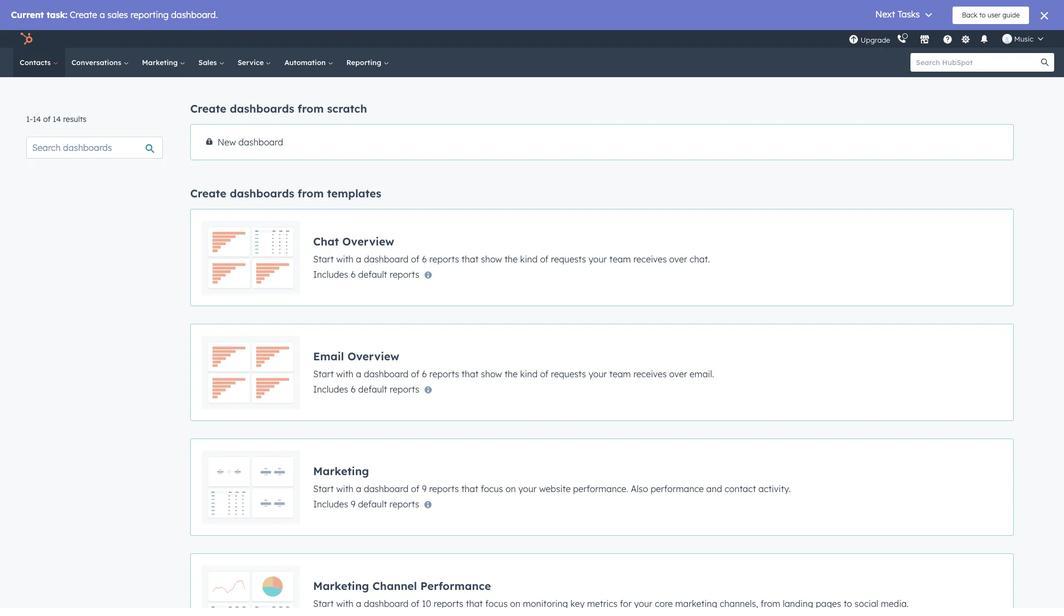 Task type: locate. For each thing, give the bounding box(es) containing it.
1-
[[26, 114, 33, 124]]

Marketing Channel Performance checkbox
[[190, 553, 1014, 608]]

show
[[481, 253, 502, 264], [481, 368, 502, 379]]

requests for email overview
[[551, 368, 586, 379]]

start for chat
[[313, 253, 334, 264]]

2 vertical spatial includes
[[313, 498, 348, 509]]

includes 6 default reports inside email overview option
[[313, 384, 420, 395]]

2 with from the top
[[336, 368, 354, 379]]

0 horizontal spatial 14
[[33, 114, 41, 124]]

2 includes 6 default reports from the top
[[313, 384, 420, 395]]

0 vertical spatial overview
[[342, 234, 394, 248]]

0 vertical spatial over
[[670, 253, 688, 264]]

performance.
[[573, 483, 629, 494]]

with up includes 9 default reports
[[336, 483, 354, 494]]

calling icon image
[[897, 34, 907, 44]]

default for email overview
[[358, 384, 387, 395]]

marketing inside marketing start with a dashboard of 9 reports that focus on your website performance. also performance and contact activity.
[[313, 464, 369, 478]]

over inside email overview start with a dashboard of 6 reports that show the kind of requests your team receives over email.
[[670, 368, 688, 379]]

marketing inside checkbox
[[313, 579, 369, 592]]

start inside email overview start with a dashboard of 6 reports that show the kind of requests your team receives over email.
[[313, 368, 334, 379]]

over left chat. on the right of the page
[[670, 253, 688, 264]]

none checkbox containing marketing
[[190, 439, 1014, 536]]

1 vertical spatial none checkbox
[[190, 324, 1014, 421]]

performance
[[651, 483, 704, 494]]

1 receives from the top
[[634, 253, 667, 264]]

includes inside marketing option
[[313, 498, 348, 509]]

help button
[[939, 30, 957, 48]]

includes inside chat overview option
[[313, 269, 348, 280]]

1 the from the top
[[505, 253, 518, 264]]

of
[[43, 114, 51, 124], [411, 253, 420, 264], [540, 253, 549, 264], [411, 368, 420, 379], [540, 368, 549, 379], [411, 483, 420, 494]]

create dashboards from templates
[[190, 186, 382, 200]]

marketing start with a dashboard of 9 reports that focus on your website performance. also performance and contact activity.
[[313, 464, 791, 494]]

includes 6 default reports down the email
[[313, 384, 420, 395]]

New dashboard checkbox
[[190, 124, 1014, 160]]

3 includes from the top
[[313, 498, 348, 509]]

notifications image
[[980, 35, 990, 45]]

with down the email
[[336, 368, 354, 379]]

1 vertical spatial dashboards
[[230, 186, 294, 200]]

that inside email overview start with a dashboard of 6 reports that show the kind of requests your team receives over email.
[[462, 368, 479, 379]]

0 vertical spatial the
[[505, 253, 518, 264]]

requests for chat overview
[[551, 253, 586, 264]]

automation
[[285, 58, 328, 67]]

0 vertical spatial receives
[[634, 253, 667, 264]]

2 team from the top
[[610, 368, 631, 379]]

over left email.
[[670, 368, 688, 379]]

0 vertical spatial default
[[358, 269, 387, 280]]

start up includes 9 default reports
[[313, 483, 334, 494]]

2 14 from the left
[[53, 114, 61, 124]]

requests inside email overview start with a dashboard of 6 reports that show the kind of requests your team receives over email.
[[551, 368, 586, 379]]

reports inside email overview start with a dashboard of 6 reports that show the kind of requests your team receives over email.
[[430, 368, 459, 379]]

also
[[631, 483, 649, 494]]

0 vertical spatial none checkbox
[[190, 209, 1014, 306]]

create down new
[[190, 186, 227, 200]]

0 vertical spatial with
[[336, 253, 354, 264]]

calling icon button
[[893, 32, 911, 46]]

2 includes from the top
[[313, 384, 348, 395]]

marketing up includes 9 default reports
[[313, 464, 369, 478]]

create up new
[[190, 102, 227, 115]]

3 with from the top
[[336, 483, 354, 494]]

default for chat overview
[[358, 269, 387, 280]]

marketing left sales
[[142, 58, 180, 67]]

3 none checkbox from the top
[[190, 439, 1014, 536]]

kind
[[520, 253, 538, 264], [520, 368, 538, 379]]

menu
[[848, 30, 1052, 48]]

a inside email overview start with a dashboard of 6 reports that show the kind of requests your team receives over email.
[[356, 368, 362, 379]]

2 create from the top
[[190, 186, 227, 200]]

that inside chat overview start with a dashboard of 6 reports that show the kind of requests your team receives over chat.
[[462, 253, 479, 264]]

0 vertical spatial includes
[[313, 269, 348, 280]]

your for chat overview
[[589, 253, 607, 264]]

0 vertical spatial dashboards
[[230, 102, 294, 115]]

team for email overview
[[610, 368, 631, 379]]

0 vertical spatial create
[[190, 102, 227, 115]]

email overview start with a dashboard of 6 reports that show the kind of requests your team receives over email.
[[313, 349, 715, 379]]

the for email overview
[[505, 368, 518, 379]]

1 vertical spatial marketing
[[313, 464, 369, 478]]

focus
[[481, 483, 503, 494]]

dashboard
[[239, 137, 283, 148], [364, 253, 409, 264], [364, 368, 409, 379], [364, 483, 409, 494]]

music button
[[996, 30, 1050, 48]]

reports inside chat overview start with a dashboard of 6 reports that show the kind of requests your team receives over chat.
[[430, 253, 459, 264]]

your for email overview
[[589, 368, 607, 379]]

9 inside marketing start with a dashboard of 9 reports that focus on your website performance. also performance and contact activity.
[[422, 483, 427, 494]]

dashboard inside checkbox
[[239, 137, 283, 148]]

2 vertical spatial marketing
[[313, 579, 369, 592]]

1 vertical spatial kind
[[520, 368, 538, 379]]

a
[[356, 253, 362, 264], [356, 368, 362, 379], [356, 483, 362, 494]]

1 requests from the top
[[551, 253, 586, 264]]

2 over from the top
[[670, 368, 688, 379]]

1 vertical spatial from
[[298, 186, 324, 200]]

14
[[33, 114, 41, 124], [53, 114, 61, 124]]

1 vertical spatial show
[[481, 368, 502, 379]]

1 vertical spatial over
[[670, 368, 688, 379]]

team inside chat overview start with a dashboard of 6 reports that show the kind of requests your team receives over chat.
[[610, 253, 631, 264]]

music
[[1015, 34, 1034, 43]]

includes 6 default reports down the chat
[[313, 269, 420, 280]]

1 start from the top
[[313, 253, 334, 264]]

requests
[[551, 253, 586, 264], [551, 368, 586, 379]]

2 from from the top
[[298, 186, 324, 200]]

includes 6 default reports
[[313, 269, 420, 280], [313, 384, 420, 395]]

your
[[589, 253, 607, 264], [589, 368, 607, 379], [519, 483, 537, 494]]

that for chat overview
[[462, 253, 479, 264]]

with for chat
[[336, 253, 354, 264]]

start inside chat overview start with a dashboard of 6 reports that show the kind of requests your team receives over chat.
[[313, 253, 334, 264]]

3 that from the top
[[462, 483, 479, 494]]

over inside chat overview start with a dashboard of 6 reports that show the kind of requests your team receives over chat.
[[670, 253, 688, 264]]

service link
[[231, 48, 278, 77]]

1 vertical spatial includes 6 default reports
[[313, 384, 420, 395]]

1 vertical spatial receives
[[634, 368, 667, 379]]

your inside email overview start with a dashboard of 6 reports that show the kind of requests your team receives over email.
[[589, 368, 607, 379]]

receives
[[634, 253, 667, 264], [634, 368, 667, 379]]

2 a from the top
[[356, 368, 362, 379]]

dashboards
[[230, 102, 294, 115], [230, 186, 294, 200]]

includes for marketing
[[313, 498, 348, 509]]

team
[[610, 253, 631, 264], [610, 368, 631, 379]]

requests inside chat overview start with a dashboard of 6 reports that show the kind of requests your team receives over chat.
[[551, 253, 586, 264]]

2 the from the top
[[505, 368, 518, 379]]

1 horizontal spatial 9
[[422, 483, 427, 494]]

1 vertical spatial team
[[610, 368, 631, 379]]

2 dashboards from the top
[[230, 186, 294, 200]]

hubspot image
[[20, 32, 33, 45]]

0 vertical spatial 9
[[422, 483, 427, 494]]

0 vertical spatial that
[[462, 253, 479, 264]]

website
[[539, 483, 571, 494]]

marketing
[[142, 58, 180, 67], [313, 464, 369, 478], [313, 579, 369, 592]]

2 none checkbox from the top
[[190, 324, 1014, 421]]

1 vertical spatial create
[[190, 186, 227, 200]]

receives left email.
[[634, 368, 667, 379]]

includes inside email overview option
[[313, 384, 348, 395]]

search image
[[1042, 59, 1049, 66]]

6
[[422, 253, 427, 264], [351, 269, 356, 280], [422, 368, 427, 379], [351, 384, 356, 395]]

1 none checkbox from the top
[[190, 209, 1014, 306]]

with inside email overview start with a dashboard of 6 reports that show the kind of requests your team receives over email.
[[336, 368, 354, 379]]

3 start from the top
[[313, 483, 334, 494]]

1 create from the top
[[190, 102, 227, 115]]

0 vertical spatial team
[[610, 253, 631, 264]]

overview right the email
[[348, 349, 400, 363]]

marketing left channel
[[313, 579, 369, 592]]

overview inside email overview start with a dashboard of 6 reports that show the kind of requests your team receives over email.
[[348, 349, 400, 363]]

results
[[63, 114, 87, 124]]

1 vertical spatial with
[[336, 368, 354, 379]]

includes 9 default reports
[[313, 498, 419, 509]]

2 show from the top
[[481, 368, 502, 379]]

1 vertical spatial requests
[[551, 368, 586, 379]]

contacts link
[[13, 48, 65, 77]]

includes
[[313, 269, 348, 280], [313, 384, 348, 395], [313, 498, 348, 509]]

dashboards down new dashboard
[[230, 186, 294, 200]]

kind inside chat overview start with a dashboard of 6 reports that show the kind of requests your team receives over chat.
[[520, 253, 538, 264]]

0 vertical spatial start
[[313, 253, 334, 264]]

1 that from the top
[[462, 253, 479, 264]]

start down the email
[[313, 368, 334, 379]]

2 receives from the top
[[634, 368, 667, 379]]

2 that from the top
[[462, 368, 479, 379]]

2 requests from the top
[[551, 368, 586, 379]]

from left scratch
[[298, 102, 324, 115]]

and
[[707, 483, 723, 494]]

None checkbox
[[190, 209, 1014, 306], [190, 324, 1014, 421], [190, 439, 1014, 536]]

dashboards for scratch
[[230, 102, 294, 115]]

kind for email overview
[[520, 368, 538, 379]]

1 vertical spatial a
[[356, 368, 362, 379]]

chat
[[313, 234, 339, 248]]

1 vertical spatial the
[[505, 368, 518, 379]]

1 vertical spatial that
[[462, 368, 479, 379]]

0 vertical spatial your
[[589, 253, 607, 264]]

0 vertical spatial from
[[298, 102, 324, 115]]

your inside chat overview start with a dashboard of 6 reports that show the kind of requests your team receives over chat.
[[589, 253, 607, 264]]

receives inside email overview start with a dashboard of 6 reports that show the kind of requests your team receives over email.
[[634, 368, 667, 379]]

2 start from the top
[[313, 368, 334, 379]]

1 over from the top
[[670, 253, 688, 264]]

2 vertical spatial that
[[462, 483, 479, 494]]

conversations link
[[65, 48, 136, 77]]

marketing channel performance image
[[202, 565, 300, 608]]

2 vertical spatial a
[[356, 483, 362, 494]]

none checkbox chat overview
[[190, 209, 1014, 306]]

marketing link
[[136, 48, 192, 77]]

with inside chat overview start with a dashboard of 6 reports that show the kind of requests your team receives over chat.
[[336, 253, 354, 264]]

1 dashboards from the top
[[230, 102, 294, 115]]

2 kind from the top
[[520, 368, 538, 379]]

1-14 of 14 results
[[26, 114, 87, 124]]

1 with from the top
[[336, 253, 354, 264]]

1 vertical spatial 9
[[351, 498, 356, 509]]

1 a from the top
[[356, 253, 362, 264]]

kind for chat overview
[[520, 253, 538, 264]]

none checkbox containing chat overview
[[190, 209, 1014, 306]]

create for create dashboards from templates
[[190, 186, 227, 200]]

1 vertical spatial overview
[[348, 349, 400, 363]]

2 vertical spatial none checkbox
[[190, 439, 1014, 536]]

the
[[505, 253, 518, 264], [505, 368, 518, 379]]

create
[[190, 102, 227, 115], [190, 186, 227, 200]]

0 vertical spatial includes 6 default reports
[[313, 269, 420, 280]]

from
[[298, 102, 324, 115], [298, 186, 324, 200]]

show for email overview
[[481, 368, 502, 379]]

chat.
[[690, 253, 710, 264]]

dashboard inside chat overview start with a dashboard of 6 reports that show the kind of requests your team receives over chat.
[[364, 253, 409, 264]]

includes 6 default reports inside chat overview option
[[313, 269, 420, 280]]

2 vertical spatial with
[[336, 483, 354, 494]]

with
[[336, 253, 354, 264], [336, 368, 354, 379], [336, 483, 354, 494]]

with down the chat
[[336, 253, 354, 264]]

1 vertical spatial includes
[[313, 384, 348, 395]]

1 vertical spatial start
[[313, 368, 334, 379]]

search button
[[1036, 53, 1055, 72]]

0 vertical spatial kind
[[520, 253, 538, 264]]

over
[[670, 253, 688, 264], [670, 368, 688, 379]]

3 a from the top
[[356, 483, 362, 494]]

1 includes 6 default reports from the top
[[313, 269, 420, 280]]

1 vertical spatial your
[[589, 368, 607, 379]]

from left templates
[[298, 186, 324, 200]]

overview inside chat overview start with a dashboard of 6 reports that show the kind of requests your team receives over chat.
[[342, 234, 394, 248]]

kind inside email overview start with a dashboard of 6 reports that show the kind of requests your team receives over email.
[[520, 368, 538, 379]]

none checkbox containing email overview
[[190, 324, 1014, 421]]

dashboards up new dashboard
[[230, 102, 294, 115]]

marketplaces button
[[914, 30, 937, 48]]

overview
[[342, 234, 394, 248], [348, 349, 400, 363]]

2 vertical spatial start
[[313, 483, 334, 494]]

that
[[462, 253, 479, 264], [462, 368, 479, 379], [462, 483, 479, 494]]

includes for chat
[[313, 269, 348, 280]]

scratch
[[327, 102, 367, 115]]

1 from from the top
[[298, 102, 324, 115]]

0 vertical spatial show
[[481, 253, 502, 264]]

Search HubSpot search field
[[911, 53, 1045, 72]]

2 vertical spatial default
[[358, 498, 387, 509]]

default
[[358, 269, 387, 280], [358, 384, 387, 395], [358, 498, 387, 509]]

marketplaces image
[[920, 35, 930, 45]]

the for chat overview
[[505, 253, 518, 264]]

show inside chat overview start with a dashboard of 6 reports that show the kind of requests your team receives over chat.
[[481, 253, 502, 264]]

receives left chat. on the right of the page
[[634, 253, 667, 264]]

1 includes from the top
[[313, 269, 348, 280]]

a inside chat overview start with a dashboard of 6 reports that show the kind of requests your team receives over chat.
[[356, 253, 362, 264]]

reports
[[430, 253, 459, 264], [390, 269, 420, 280], [430, 368, 459, 379], [390, 384, 420, 395], [429, 483, 459, 494], [390, 498, 419, 509]]

show inside email overview start with a dashboard of 6 reports that show the kind of requests your team receives over email.
[[481, 368, 502, 379]]

service
[[238, 58, 266, 67]]

the inside email overview start with a dashboard of 6 reports that show the kind of requests your team receives over email.
[[505, 368, 518, 379]]

start for email
[[313, 368, 334, 379]]

start
[[313, 253, 334, 264], [313, 368, 334, 379], [313, 483, 334, 494]]

0 vertical spatial a
[[356, 253, 362, 264]]

0 vertical spatial requests
[[551, 253, 586, 264]]

1 vertical spatial default
[[358, 384, 387, 395]]

1 kind from the top
[[520, 253, 538, 264]]

9
[[422, 483, 427, 494], [351, 498, 356, 509]]

1 horizontal spatial 14
[[53, 114, 61, 124]]

0 vertical spatial marketing
[[142, 58, 180, 67]]

start down the chat
[[313, 253, 334, 264]]

team inside email overview start with a dashboard of 6 reports that show the kind of requests your team receives over email.
[[610, 368, 631, 379]]

the inside chat overview start with a dashboard of 6 reports that show the kind of requests your team receives over chat.
[[505, 253, 518, 264]]

2 vertical spatial your
[[519, 483, 537, 494]]

receives inside chat overview start with a dashboard of 6 reports that show the kind of requests your team receives over chat.
[[634, 253, 667, 264]]

1 team from the top
[[610, 253, 631, 264]]

overview right the chat
[[342, 234, 394, 248]]

new
[[218, 137, 236, 148]]

show for chat overview
[[481, 253, 502, 264]]

notifications button
[[975, 30, 994, 48]]

activity.
[[759, 483, 791, 494]]

Search search field
[[26, 137, 163, 159]]

that for email overview
[[462, 368, 479, 379]]

create dashboards from scratch
[[190, 102, 367, 115]]

includes 6 default reports for chat
[[313, 269, 420, 280]]

1 show from the top
[[481, 253, 502, 264]]



Task type: vqa. For each thing, say whether or not it's contained in the screenshot.
Connect inside the heading
no



Task type: describe. For each thing, give the bounding box(es) containing it.
email overview image
[[202, 335, 300, 410]]

dashboard inside email overview start with a dashboard of 6 reports that show the kind of requests your team receives over email.
[[364, 368, 409, 379]]

create for create dashboards from scratch
[[190, 102, 227, 115]]

overview for email overview
[[348, 349, 400, 363]]

settings link
[[960, 33, 973, 45]]

receives for chat overview
[[634, 253, 667, 264]]

performance
[[421, 579, 491, 592]]

your inside marketing start with a dashboard of 9 reports that focus on your website performance. also performance and contact activity.
[[519, 483, 537, 494]]

includes 6 default reports for email
[[313, 384, 420, 395]]

channel
[[373, 579, 417, 592]]

overview for chat overview
[[342, 234, 394, 248]]

chat overview image
[[202, 220, 300, 295]]

a inside marketing start with a dashboard of 9 reports that focus on your website performance. also performance and contact activity.
[[356, 483, 362, 494]]

6 inside chat overview start with a dashboard of 6 reports that show the kind of requests your team receives over chat.
[[422, 253, 427, 264]]

sales link
[[192, 48, 231, 77]]

team for chat overview
[[610, 253, 631, 264]]

reports inside marketing start with a dashboard of 9 reports that focus on your website performance. also performance and contact activity.
[[429, 483, 459, 494]]

on
[[506, 483, 516, 494]]

receives for email overview
[[634, 368, 667, 379]]

0 horizontal spatial 9
[[351, 498, 356, 509]]

help image
[[943, 35, 953, 45]]

1 14 from the left
[[33, 114, 41, 124]]

greg robinson image
[[1003, 34, 1013, 44]]

upgrade
[[861, 35, 891, 44]]

menu containing music
[[848, 30, 1052, 48]]

dashboards for templates
[[230, 186, 294, 200]]

reporting link
[[340, 48, 396, 77]]

from for templates
[[298, 186, 324, 200]]

with for email
[[336, 368, 354, 379]]

email
[[313, 349, 344, 363]]

a for email
[[356, 368, 362, 379]]

from for scratch
[[298, 102, 324, 115]]

contacts
[[20, 58, 53, 67]]

marketing for marketing
[[142, 58, 180, 67]]

none checkbox email overview
[[190, 324, 1014, 421]]

email.
[[690, 368, 715, 379]]

contact
[[725, 483, 756, 494]]

a for chat
[[356, 253, 362, 264]]

marketing for marketing channel performance
[[313, 579, 369, 592]]

conversations
[[71, 58, 123, 67]]

includes for email
[[313, 384, 348, 395]]

start inside marketing start with a dashboard of 9 reports that focus on your website performance. also performance and contact activity.
[[313, 483, 334, 494]]

reporting
[[347, 58, 384, 67]]

of inside marketing start with a dashboard of 9 reports that focus on your website performance. also performance and contact activity.
[[411, 483, 420, 494]]

marketing for marketing start with a dashboard of 9 reports that focus on your website performance. also performance and contact activity.
[[313, 464, 369, 478]]

marketing image
[[202, 450, 300, 524]]

dashboard inside marketing start with a dashboard of 9 reports that focus on your website performance. also performance and contact activity.
[[364, 483, 409, 494]]

with inside marketing start with a dashboard of 9 reports that focus on your website performance. also performance and contact activity.
[[336, 483, 354, 494]]

none checkbox marketing
[[190, 439, 1014, 536]]

automation link
[[278, 48, 340, 77]]

marketing channel performance
[[313, 579, 491, 592]]

over for email overview
[[670, 368, 688, 379]]

sales
[[199, 58, 219, 67]]

upgrade image
[[849, 35, 859, 45]]

templates
[[327, 186, 382, 200]]

new dashboard
[[218, 137, 283, 148]]

default for marketing
[[358, 498, 387, 509]]

chat overview start with a dashboard of 6 reports that show the kind of requests your team receives over chat.
[[313, 234, 710, 264]]

over for chat overview
[[670, 253, 688, 264]]

settings image
[[962, 35, 971, 45]]

hubspot link
[[13, 32, 41, 45]]

that inside marketing start with a dashboard of 9 reports that focus on your website performance. also performance and contact activity.
[[462, 483, 479, 494]]

6 inside email overview start with a dashboard of 6 reports that show the kind of requests your team receives over email.
[[422, 368, 427, 379]]



